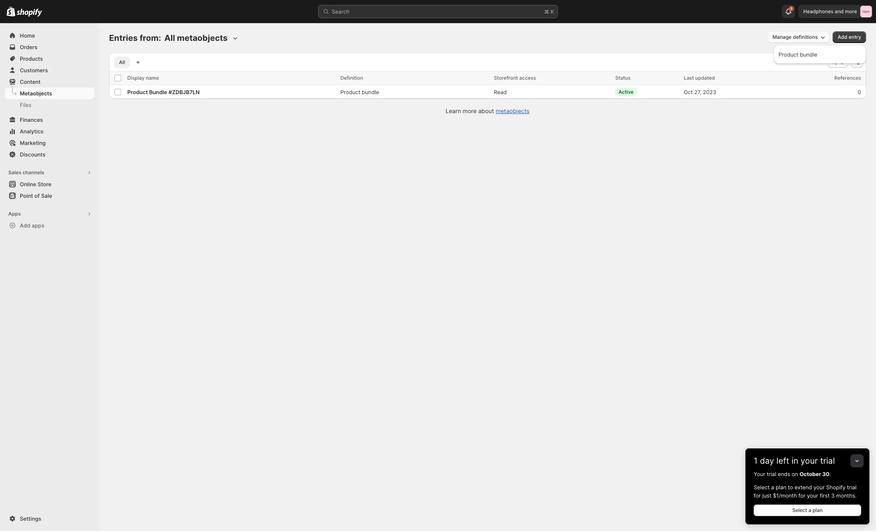 Task type: vqa. For each thing, say whether or not it's contained in the screenshot.
Fabric #HVFS36NT's Oct 19, 2023
no



Task type: locate. For each thing, give the bounding box(es) containing it.
a inside select a plan to extend your shopify trial for just $1/month for your first 3 months.
[[771, 485, 775, 491]]

0 vertical spatial product bundle
[[779, 51, 818, 58]]

plan down first
[[813, 508, 823, 514]]

point
[[20, 193, 33, 199]]

all for all
[[119, 59, 125, 65]]

of
[[34, 193, 40, 199]]

metaobjects
[[20, 90, 52, 97]]

content
[[20, 79, 41, 85]]

0 vertical spatial metaobjects
[[177, 33, 228, 43]]

1 vertical spatial add
[[20, 222, 30, 229]]

1 vertical spatial plan
[[813, 508, 823, 514]]

more right and
[[845, 8, 857, 14]]

orders
[[20, 44, 37, 50]]

0 vertical spatial add
[[838, 34, 848, 40]]

files
[[20, 102, 31, 108]]

your
[[754, 471, 766, 478]]

1 vertical spatial trial
[[767, 471, 777, 478]]

your
[[801, 456, 818, 466], [814, 485, 825, 491], [807, 493, 819, 499]]

add for add entry
[[838, 34, 848, 40]]

plan inside select a plan to extend your shopify trial for just $1/month for your first 3 months.
[[776, 485, 787, 491]]

for left just
[[754, 493, 761, 499]]

manage definitions button
[[768, 31, 830, 43]]

for down extend
[[799, 493, 806, 499]]

0 vertical spatial plan
[[776, 485, 787, 491]]

your up first
[[814, 485, 825, 491]]

add left apps
[[20, 222, 30, 229]]

add entry
[[838, 34, 862, 40]]

trial
[[821, 456, 835, 466], [767, 471, 777, 478], [847, 485, 857, 491]]

display
[[127, 75, 145, 81]]

marketing link
[[5, 137, 94, 149]]

0 horizontal spatial trial
[[767, 471, 777, 478]]

entry
[[849, 34, 862, 40]]

select inside select a plan to extend your shopify trial for just $1/month for your first 3 months.
[[754, 485, 770, 491]]

your left first
[[807, 493, 819, 499]]

plan
[[776, 485, 787, 491], [813, 508, 823, 514]]

shopify image
[[7, 7, 15, 17]]

headphones and more
[[804, 8, 857, 14]]

definitions
[[793, 34, 818, 40]]

0 vertical spatial more
[[845, 8, 857, 14]]

online store link
[[5, 179, 94, 190]]

k
[[551, 8, 554, 15]]

1 vertical spatial select
[[793, 508, 807, 514]]

plan inside the "select a plan" link
[[813, 508, 823, 514]]

product bundle down manage definitions dropdown button
[[779, 51, 818, 58]]

metaobjects
[[177, 33, 228, 43], [496, 107, 530, 115]]

your inside "dropdown button"
[[801, 456, 818, 466]]

0 horizontal spatial product bundle
[[341, 89, 379, 95]]

add inside dropdown button
[[838, 34, 848, 40]]

1 horizontal spatial a
[[809, 508, 812, 514]]

0 vertical spatial your
[[801, 456, 818, 466]]

bundle
[[800, 51, 818, 58], [362, 89, 379, 95]]

1 vertical spatial product bundle
[[341, 89, 379, 95]]

product bundle #zdbjb7ln link
[[127, 89, 200, 95]]

shopify
[[827, 485, 846, 491]]

first
[[820, 493, 830, 499]]

home link
[[5, 30, 94, 41]]

0 horizontal spatial for
[[754, 493, 761, 499]]

0 vertical spatial trial
[[821, 456, 835, 466]]

0 horizontal spatial plan
[[776, 485, 787, 491]]

content link
[[5, 76, 94, 88]]

months.
[[837, 493, 857, 499]]

all inside 'dropdown button'
[[164, 33, 175, 43]]

1 horizontal spatial plan
[[813, 508, 823, 514]]

add apps
[[20, 222, 44, 229]]

0 vertical spatial all
[[164, 33, 175, 43]]

add inside button
[[20, 222, 30, 229]]

1 horizontal spatial product
[[341, 89, 361, 95]]

1 for 1
[[791, 7, 793, 11]]

online
[[20, 181, 36, 188]]

1 horizontal spatial add
[[838, 34, 848, 40]]

orders link
[[5, 41, 94, 53]]

a
[[771, 485, 775, 491], [809, 508, 812, 514]]

product down definition
[[341, 89, 361, 95]]

0 horizontal spatial all
[[119, 59, 125, 65]]

your trial ends on october 30 .
[[754, 471, 831, 478]]

finances
[[20, 117, 43, 123]]

finances link
[[5, 114, 94, 126]]

2 vertical spatial trial
[[847, 485, 857, 491]]

1 inside "dropdown button"
[[754, 456, 758, 466]]

point of sale link
[[5, 190, 94, 202]]

name
[[146, 75, 159, 81]]

0 vertical spatial 1
[[791, 7, 793, 11]]

bundle down definitions
[[800, 51, 818, 58]]

add left entry
[[838, 34, 848, 40]]

add
[[838, 34, 848, 40], [20, 222, 30, 229]]

1 horizontal spatial trial
[[821, 456, 835, 466]]

product bundle #zdbjb7ln
[[127, 89, 200, 95]]

more
[[845, 8, 857, 14], [463, 107, 477, 115]]

1 horizontal spatial bundle
[[800, 51, 818, 58]]

1 horizontal spatial 1
[[791, 7, 793, 11]]

1 vertical spatial all
[[119, 59, 125, 65]]

0 vertical spatial bundle
[[800, 51, 818, 58]]

analytics link
[[5, 126, 94, 137]]

1 left headphones at top right
[[791, 7, 793, 11]]

1 inside dropdown button
[[791, 7, 793, 11]]

product down manage
[[779, 51, 799, 58]]

0 horizontal spatial a
[[771, 485, 775, 491]]

trial inside "dropdown button"
[[821, 456, 835, 466]]

product bundle
[[779, 51, 818, 58], [341, 89, 379, 95]]

1 vertical spatial a
[[809, 508, 812, 514]]

1 horizontal spatial select
[[793, 508, 807, 514]]

shopify image
[[17, 9, 42, 17]]

add entry button
[[833, 31, 867, 43]]

all for all metaobjects
[[164, 33, 175, 43]]

select for select a plan
[[793, 508, 807, 514]]

1 horizontal spatial more
[[845, 8, 857, 14]]

0 horizontal spatial bundle
[[362, 89, 379, 95]]

sales channels
[[8, 169, 44, 176]]

0 horizontal spatial 1
[[754, 456, 758, 466]]

1 horizontal spatial all
[[164, 33, 175, 43]]

apps button
[[5, 208, 94, 220]]

0 horizontal spatial product
[[127, 89, 148, 95]]

ends
[[778, 471, 791, 478]]

0 horizontal spatial add
[[20, 222, 30, 229]]

settings link
[[5, 513, 94, 525]]

home
[[20, 32, 35, 39]]

add apps button
[[5, 220, 94, 232]]

0 horizontal spatial more
[[463, 107, 477, 115]]

a up just
[[771, 485, 775, 491]]

product bundle down definition
[[341, 89, 379, 95]]

1 left the day
[[754, 456, 758, 466]]

definition
[[341, 75, 363, 81]]

more right learn
[[463, 107, 477, 115]]

all metaobjects
[[164, 33, 228, 43]]

select down select a plan to extend your shopify trial for just $1/month for your first 3 months.
[[793, 508, 807, 514]]

2 horizontal spatial trial
[[847, 485, 857, 491]]

1 for from the left
[[754, 493, 761, 499]]

⌘
[[544, 8, 549, 15]]

1 vertical spatial 1
[[754, 456, 758, 466]]

last updated
[[684, 75, 715, 81]]

last
[[684, 75, 694, 81]]

0 vertical spatial a
[[771, 485, 775, 491]]

0 horizontal spatial select
[[754, 485, 770, 491]]

1 horizontal spatial for
[[799, 493, 806, 499]]

for
[[754, 493, 761, 499], [799, 493, 806, 499]]

27,
[[695, 89, 702, 95]]

trial up months. on the bottom right
[[847, 485, 857, 491]]

to
[[788, 485, 793, 491]]

plan up $1/month
[[776, 485, 787, 491]]

display name
[[127, 75, 159, 81]]

your up october
[[801, 456, 818, 466]]

0
[[858, 89, 862, 95]]

$1/month
[[773, 493, 797, 499]]

0 horizontal spatial metaobjects
[[177, 33, 228, 43]]

trial right your
[[767, 471, 777, 478]]

analytics
[[20, 128, 44, 135]]

all down entries
[[119, 59, 125, 65]]

a down select a plan to extend your shopify trial for just $1/month for your first 3 months.
[[809, 508, 812, 514]]

trial up 30
[[821, 456, 835, 466]]

all metaobjects button
[[163, 31, 239, 45]]

1 vertical spatial metaobjects
[[496, 107, 530, 115]]

0 vertical spatial select
[[754, 485, 770, 491]]

all right from:
[[164, 33, 175, 43]]

select up just
[[754, 485, 770, 491]]

product down display
[[127, 89, 148, 95]]

all inside button
[[119, 59, 125, 65]]

1 vertical spatial more
[[463, 107, 477, 115]]

1 day left in your trial button
[[746, 449, 870, 466]]

all
[[164, 33, 175, 43], [119, 59, 125, 65]]

bundle down definition
[[362, 89, 379, 95]]



Task type: describe. For each thing, give the bounding box(es) containing it.
entries from:
[[109, 33, 161, 43]]

select for select a plan to extend your shopify trial for just $1/month for your first 3 months.
[[754, 485, 770, 491]]

1 for 1 day left in your trial
[[754, 456, 758, 466]]

metaobjects link
[[5, 88, 94, 99]]

learn
[[446, 107, 461, 115]]

products
[[20, 55, 43, 62]]

metaobjects inside 'dropdown button'
[[177, 33, 228, 43]]

marketing
[[20, 140, 46, 146]]

1 day left in your trial
[[754, 456, 835, 466]]

1 horizontal spatial product bundle
[[779, 51, 818, 58]]

discounts
[[20, 151, 45, 158]]

2 vertical spatial your
[[807, 493, 819, 499]]

manage
[[773, 34, 792, 40]]

apps
[[32, 222, 44, 229]]

a for select a plan
[[809, 508, 812, 514]]

plan for select a plan
[[813, 508, 823, 514]]

just
[[763, 493, 772, 499]]

oct
[[684, 89, 693, 95]]

30
[[823, 471, 830, 478]]

plan for select a plan to extend your shopify trial for just $1/month for your first 3 months.
[[776, 485, 787, 491]]

2023
[[703, 89, 717, 95]]

3
[[832, 493, 835, 499]]

a for select a plan to extend your shopify trial for just $1/month for your first 3 months.
[[771, 485, 775, 491]]

updated
[[695, 75, 715, 81]]

on
[[792, 471, 798, 478]]

status
[[616, 75, 631, 81]]

references
[[835, 75, 862, 81]]

sale
[[41, 193, 52, 199]]

1 horizontal spatial metaobjects
[[496, 107, 530, 115]]

1 vertical spatial bundle
[[362, 89, 379, 95]]

trial inside select a plan to extend your shopify trial for just $1/month for your first 3 months.
[[847, 485, 857, 491]]

read
[[494, 89, 507, 95]]

headphones and more image
[[861, 6, 872, 17]]

all button
[[114, 57, 130, 68]]

select a plan
[[793, 508, 823, 514]]

store
[[38, 181, 51, 188]]

and
[[835, 8, 844, 14]]

products link
[[5, 53, 94, 64]]

about
[[478, 107, 494, 115]]

oct 27, 2023
[[684, 89, 717, 95]]

sales channels button
[[5, 167, 94, 179]]

settings
[[20, 516, 41, 523]]

in
[[792, 456, 799, 466]]

active
[[619, 89, 634, 95]]

#zdbjb7ln
[[169, 89, 200, 95]]

files link
[[5, 99, 94, 111]]

⌘ k
[[544, 8, 554, 15]]

access
[[520, 75, 536, 81]]

channels
[[23, 169, 44, 176]]

sales
[[8, 169, 21, 176]]

extend
[[795, 485, 812, 491]]

apps
[[8, 211, 21, 217]]

bundle
[[149, 89, 167, 95]]

1 day left in your trial element
[[746, 470, 870, 525]]

customers
[[20, 67, 48, 74]]

discounts link
[[5, 149, 94, 160]]

october
[[800, 471, 821, 478]]

day
[[760, 456, 774, 466]]

2 horizontal spatial product
[[779, 51, 799, 58]]

product bundle link
[[776, 48, 864, 61]]

1 vertical spatial your
[[814, 485, 825, 491]]

online store
[[20, 181, 51, 188]]

learn more about metaobjects
[[446, 107, 530, 115]]

storefront access
[[494, 75, 536, 81]]

point of sale button
[[0, 190, 99, 202]]

customers link
[[5, 64, 94, 76]]

headphones
[[804, 8, 834, 14]]

2 for from the left
[[799, 493, 806, 499]]

left
[[777, 456, 790, 466]]

.
[[830, 471, 831, 478]]

online store button
[[0, 179, 99, 190]]

storefront
[[494, 75, 518, 81]]

manage definitions
[[773, 34, 818, 40]]

select a plan to extend your shopify trial for just $1/month for your first 3 months.
[[754, 485, 857, 499]]

add for add apps
[[20, 222, 30, 229]]

1 button
[[782, 5, 795, 18]]

search
[[332, 8, 350, 15]]



